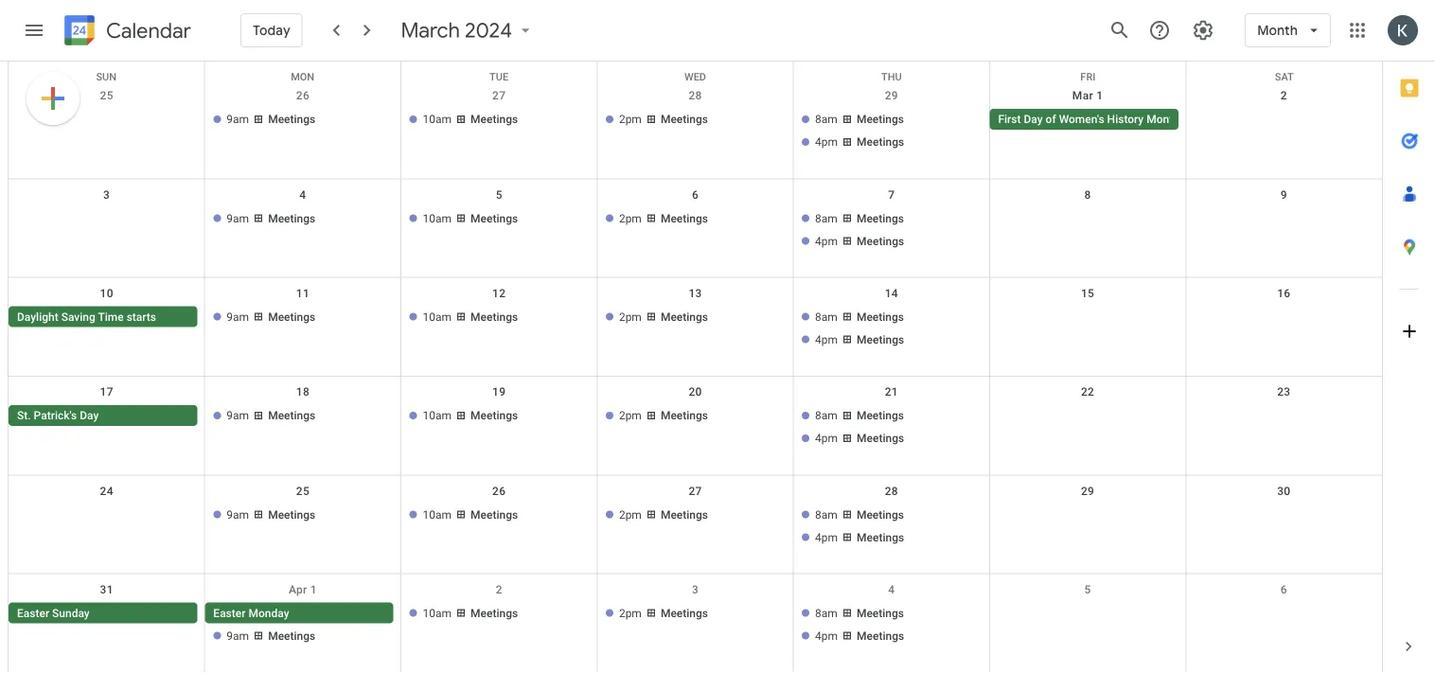 Task type: vqa. For each thing, say whether or not it's contained in the screenshot.
February 29 element
no



Task type: locate. For each thing, give the bounding box(es) containing it.
1 vertical spatial 27
[[689, 484, 702, 497]]

8am for 4
[[815, 607, 838, 620]]

easter
[[17, 607, 49, 620], [213, 607, 246, 620]]

5 10am from the top
[[423, 508, 452, 521]]

0 horizontal spatial 28
[[689, 89, 702, 102]]

row containing 31
[[9, 574, 1382, 673]]

2 easter from the left
[[213, 607, 246, 620]]

1 for apr 1
[[310, 583, 317, 596]]

0 horizontal spatial 2
[[496, 583, 503, 596]]

4pm for 28
[[815, 531, 838, 544]]

1 8am from the top
[[815, 113, 838, 126]]

5 8am from the top
[[815, 508, 838, 521]]

10am for 26
[[423, 508, 452, 521]]

1 vertical spatial 4
[[888, 583, 895, 596]]

1 horizontal spatial 6
[[1281, 583, 1288, 596]]

4pm for 7
[[815, 234, 838, 247]]

1 horizontal spatial 27
[[689, 484, 702, 497]]

1 vertical spatial 26
[[492, 484, 506, 497]]

2 2pm from the top
[[619, 211, 642, 225]]

day left of
[[1024, 113, 1043, 126]]

0 horizontal spatial 27
[[492, 89, 506, 102]]

grid
[[8, 62, 1382, 673]]

daylight saving time starts
[[17, 310, 156, 323]]

4
[[300, 188, 306, 201], [888, 583, 895, 596]]

0 vertical spatial 6
[[692, 188, 699, 201]]

0 vertical spatial 27
[[492, 89, 506, 102]]

0 vertical spatial 1
[[1097, 89, 1103, 102]]

1 horizontal spatial 2
[[1281, 89, 1288, 102]]

easter inside "button"
[[17, 607, 49, 620]]

1 vertical spatial month
[[1147, 113, 1180, 126]]

1 right mar
[[1097, 89, 1103, 102]]

patrick's
[[34, 409, 77, 422]]

10am for 27
[[423, 113, 452, 126]]

15
[[1081, 287, 1095, 300]]

mon
[[291, 71, 314, 83]]

3 2pm from the top
[[619, 310, 642, 323]]

10am
[[423, 113, 452, 126], [423, 211, 452, 225], [423, 310, 452, 323], [423, 409, 452, 422], [423, 508, 452, 521], [423, 607, 452, 620]]

8am for 7
[[815, 211, 838, 225]]

day
[[1024, 113, 1043, 126], [80, 409, 99, 422]]

4pm for 29
[[815, 135, 838, 149]]

0 vertical spatial month
[[1258, 22, 1298, 39]]

1 horizontal spatial day
[[1024, 113, 1043, 126]]

1 10am from the top
[[423, 113, 452, 126]]

4 8am from the top
[[815, 409, 838, 422]]

13
[[689, 287, 702, 300]]

2pm for 6
[[619, 211, 642, 225]]

month up sat
[[1258, 22, 1298, 39]]

today button
[[240, 8, 303, 53]]

6 2pm from the top
[[619, 607, 642, 620]]

2 4pm from the top
[[815, 234, 838, 247]]

9am for 25
[[227, 508, 249, 521]]

1 right 'apr'
[[310, 583, 317, 596]]

st. patrick's day button
[[9, 405, 197, 426]]

18
[[296, 385, 310, 399]]

month inside popup button
[[1258, 22, 1298, 39]]

4 row from the top
[[9, 278, 1382, 377]]

1 4pm from the top
[[815, 135, 838, 149]]

1
[[1097, 89, 1103, 102], [310, 583, 317, 596]]

6 row from the top
[[9, 476, 1382, 574]]

row containing sun
[[9, 62, 1382, 83]]

1 horizontal spatial easter
[[213, 607, 246, 620]]

thu
[[882, 71, 902, 83]]

easter left sunday
[[17, 607, 49, 620]]

fri
[[1081, 71, 1096, 83]]

month button
[[1245, 8, 1331, 53]]

0 vertical spatial day
[[1024, 113, 1043, 126]]

month right history
[[1147, 113, 1180, 126]]

row containing 17
[[9, 377, 1382, 476]]

meetings
[[268, 113, 316, 126], [471, 113, 518, 126], [661, 113, 708, 126], [857, 113, 904, 126], [857, 135, 904, 149], [268, 211, 316, 225], [471, 211, 518, 225], [661, 211, 708, 225], [857, 211, 904, 225], [857, 234, 904, 247], [268, 310, 316, 323], [471, 310, 518, 323], [661, 310, 708, 323], [857, 310, 904, 323], [857, 333, 904, 346], [268, 409, 316, 422], [471, 409, 518, 422], [661, 409, 708, 422], [857, 409, 904, 422], [857, 432, 904, 445], [268, 508, 316, 521], [471, 508, 518, 521], [661, 508, 708, 521], [857, 508, 904, 521], [857, 531, 904, 544], [471, 607, 518, 620], [661, 607, 708, 620], [857, 607, 904, 620], [268, 629, 316, 643], [857, 629, 904, 643]]

8
[[1085, 188, 1091, 201]]

3 4pm from the top
[[815, 333, 838, 346]]

1 row from the top
[[9, 62, 1382, 83]]

1 easter from the left
[[17, 607, 49, 620]]

3 8am from the top
[[815, 310, 838, 323]]

6 10am from the top
[[423, 607, 452, 620]]

4 10am from the top
[[423, 409, 452, 422]]

1 horizontal spatial 26
[[492, 484, 506, 497]]

0 horizontal spatial 1
[[310, 583, 317, 596]]

grid containing 25
[[8, 62, 1382, 673]]

8am for 21
[[815, 409, 838, 422]]

2 row from the top
[[9, 80, 1382, 179]]

24
[[100, 484, 113, 497]]

16
[[1277, 287, 1291, 300]]

row containing 24
[[9, 476, 1382, 574]]

1 vertical spatial 29
[[1081, 484, 1095, 497]]

9am
[[227, 113, 249, 126], [227, 211, 249, 225], [227, 310, 249, 323], [227, 409, 249, 422], [227, 508, 249, 521], [227, 629, 249, 643]]

4pm for 14
[[815, 333, 838, 346]]

1 horizontal spatial 3
[[692, 583, 699, 596]]

2 10am from the top
[[423, 211, 452, 225]]

calendar
[[106, 18, 191, 44]]

day right patrick's
[[80, 409, 99, 422]]

6 4pm from the top
[[815, 629, 838, 643]]

2pm
[[619, 113, 642, 126], [619, 211, 642, 225], [619, 310, 642, 323], [619, 409, 642, 422], [619, 508, 642, 521], [619, 607, 642, 620]]

1 vertical spatial 1
[[310, 583, 317, 596]]

2 8am from the top
[[815, 211, 838, 225]]

march
[[401, 17, 460, 44]]

31
[[100, 583, 113, 596]]

27
[[492, 89, 506, 102], [689, 484, 702, 497]]

28
[[689, 89, 702, 102], [885, 484, 898, 497]]

1 2pm from the top
[[619, 113, 642, 126]]

month
[[1258, 22, 1298, 39], [1147, 113, 1180, 126]]

3 row from the top
[[9, 179, 1382, 278]]

tab list
[[1383, 62, 1435, 620]]

0 vertical spatial 3
[[103, 188, 110, 201]]

1 horizontal spatial 29
[[1081, 484, 1095, 497]]

1 horizontal spatial month
[[1258, 22, 1298, 39]]

0 horizontal spatial 29
[[885, 89, 898, 102]]

2pm for 13
[[619, 310, 642, 323]]

1 vertical spatial 6
[[1281, 583, 1288, 596]]

easter sunday button
[[9, 603, 197, 624]]

0 vertical spatial 4
[[300, 188, 306, 201]]

5 9am from the top
[[227, 508, 249, 521]]

0 horizontal spatial month
[[1147, 113, 1180, 126]]

8am
[[815, 113, 838, 126], [815, 211, 838, 225], [815, 310, 838, 323], [815, 409, 838, 422], [815, 508, 838, 521], [815, 607, 838, 620]]

3
[[103, 188, 110, 201], [692, 583, 699, 596]]

9
[[1281, 188, 1288, 201]]

4 2pm from the top
[[619, 409, 642, 422]]

1 for mar 1
[[1097, 89, 1103, 102]]

5
[[496, 188, 503, 201], [1085, 583, 1091, 596]]

25
[[100, 89, 113, 102], [296, 484, 310, 497]]

26
[[296, 89, 310, 102], [492, 484, 506, 497]]

1 vertical spatial 3
[[692, 583, 699, 596]]

easter for easter monday
[[213, 607, 246, 620]]

17
[[100, 385, 113, 399]]

9am for 4
[[227, 211, 249, 225]]

easter inside button
[[213, 607, 246, 620]]

5 row from the top
[[9, 377, 1382, 476]]

7
[[888, 188, 895, 201]]

3 10am from the top
[[423, 310, 452, 323]]

4pm
[[815, 135, 838, 149], [815, 234, 838, 247], [815, 333, 838, 346], [815, 432, 838, 445], [815, 531, 838, 544], [815, 629, 838, 643]]

0 vertical spatial 2
[[1281, 89, 1288, 102]]

6
[[692, 188, 699, 201], [1281, 583, 1288, 596]]

0 horizontal spatial 6
[[692, 188, 699, 201]]

5 4pm from the top
[[815, 531, 838, 544]]

row
[[9, 62, 1382, 83], [9, 80, 1382, 179], [9, 179, 1382, 278], [9, 278, 1382, 377], [9, 377, 1382, 476], [9, 476, 1382, 574], [9, 574, 1382, 673]]

cell containing easter monday
[[205, 603, 401, 648]]

0 horizontal spatial 5
[[496, 188, 503, 201]]

apr 1
[[289, 583, 317, 596]]

mar 1
[[1073, 89, 1103, 102]]

0 vertical spatial 26
[[296, 89, 310, 102]]

3 9am from the top
[[227, 310, 249, 323]]

7 row from the top
[[9, 574, 1382, 673]]

2pm for 27
[[619, 508, 642, 521]]

29
[[885, 89, 898, 102], [1081, 484, 1095, 497]]

0 vertical spatial 25
[[100, 89, 113, 102]]

of
[[1046, 113, 1056, 126]]

time
[[98, 310, 124, 323]]

2
[[1281, 89, 1288, 102], [496, 583, 503, 596]]

2 9am from the top
[[227, 211, 249, 225]]

1 horizontal spatial 1
[[1097, 89, 1103, 102]]

st. patrick's day
[[17, 409, 99, 422]]

10am for 2
[[423, 607, 452, 620]]

wed
[[685, 71, 706, 83]]

easter monday button
[[205, 603, 394, 624]]

6 8am from the top
[[815, 607, 838, 620]]

sun
[[96, 71, 116, 83]]

1 vertical spatial 28
[[885, 484, 898, 497]]

4 4pm from the top
[[815, 432, 838, 445]]

6 9am from the top
[[227, 629, 249, 643]]

march 2024
[[401, 17, 513, 44]]

0 vertical spatial 28
[[689, 89, 702, 102]]

12
[[492, 287, 506, 300]]

0 horizontal spatial 3
[[103, 188, 110, 201]]

1 vertical spatial day
[[80, 409, 99, 422]]

calendar heading
[[102, 18, 191, 44]]

0 horizontal spatial easter
[[17, 607, 49, 620]]

first day of women's history month button
[[990, 109, 1180, 130]]

5 2pm from the top
[[619, 508, 642, 521]]

st.
[[17, 409, 31, 422]]

tue
[[490, 71, 509, 83]]

4pm for 4
[[815, 629, 838, 643]]

1 vertical spatial 25
[[296, 484, 310, 497]]

cell
[[9, 109, 205, 154], [794, 109, 990, 154], [1186, 109, 1382, 154], [9, 208, 205, 253], [794, 208, 990, 253], [990, 208, 1186, 253], [794, 306, 990, 352], [990, 306, 1186, 352], [794, 405, 990, 451], [1186, 405, 1382, 451], [9, 504, 205, 549], [794, 504, 990, 549], [1186, 504, 1382, 549], [205, 603, 401, 648], [794, 603, 990, 648], [990, 603, 1186, 648]]

1 9am from the top
[[227, 113, 249, 126]]

easter left monday
[[213, 607, 246, 620]]

1 horizontal spatial 4
[[888, 583, 895, 596]]

4 9am from the top
[[227, 409, 249, 422]]

1 horizontal spatial 5
[[1085, 583, 1091, 596]]



Task type: describe. For each thing, give the bounding box(es) containing it.
daylight
[[17, 310, 58, 323]]

1 horizontal spatial 25
[[296, 484, 310, 497]]

0 horizontal spatial day
[[80, 409, 99, 422]]

today
[[253, 22, 290, 39]]

23
[[1277, 385, 1291, 399]]

0 vertical spatial 29
[[885, 89, 898, 102]]

2pm for 20
[[619, 409, 642, 422]]

30
[[1277, 484, 1291, 497]]

settings menu image
[[1192, 19, 1215, 42]]

sunday
[[52, 607, 90, 620]]

2pm for 3
[[619, 607, 642, 620]]

first
[[998, 113, 1021, 126]]

row containing 25
[[9, 80, 1382, 179]]

starts
[[127, 310, 156, 323]]

1 horizontal spatial 28
[[885, 484, 898, 497]]

10
[[100, 287, 113, 300]]

10am for 12
[[423, 310, 452, 323]]

2pm for 28
[[619, 113, 642, 126]]

0 horizontal spatial 26
[[296, 89, 310, 102]]

saving
[[61, 310, 95, 323]]

1 vertical spatial 5
[[1085, 583, 1091, 596]]

easter for easter sunday
[[17, 607, 49, 620]]

month inside button
[[1147, 113, 1180, 126]]

monday
[[248, 607, 289, 620]]

first day of women's history month
[[998, 113, 1180, 126]]

easter sunday
[[17, 607, 90, 620]]

mar
[[1073, 89, 1094, 102]]

8am for 28
[[815, 508, 838, 521]]

19
[[492, 385, 506, 399]]

daylight saving time starts button
[[9, 306, 197, 327]]

women's
[[1059, 113, 1105, 126]]

9am for 11
[[227, 310, 249, 323]]

history
[[1107, 113, 1144, 126]]

8am for 29
[[815, 113, 838, 126]]

march 2024 button
[[394, 17, 543, 44]]

9am for 18
[[227, 409, 249, 422]]

0 horizontal spatial 4
[[300, 188, 306, 201]]

sat
[[1275, 71, 1294, 83]]

0 horizontal spatial 25
[[100, 89, 113, 102]]

22
[[1081, 385, 1095, 399]]

1 vertical spatial 2
[[496, 583, 503, 596]]

10am for 19
[[423, 409, 452, 422]]

easter monday
[[213, 607, 289, 620]]

4pm for 21
[[815, 432, 838, 445]]

0 vertical spatial 5
[[496, 188, 503, 201]]

row containing 3
[[9, 179, 1382, 278]]

21
[[885, 385, 898, 399]]

apr
[[289, 583, 307, 596]]

row containing 10
[[9, 278, 1382, 377]]

calendar element
[[61, 11, 191, 53]]

11
[[296, 287, 310, 300]]

8am for 14
[[815, 310, 838, 323]]

20
[[689, 385, 702, 399]]

14
[[885, 287, 898, 300]]

9am for 26
[[227, 113, 249, 126]]

main drawer image
[[23, 19, 45, 42]]

10am for 5
[[423, 211, 452, 225]]

2024
[[465, 17, 513, 44]]



